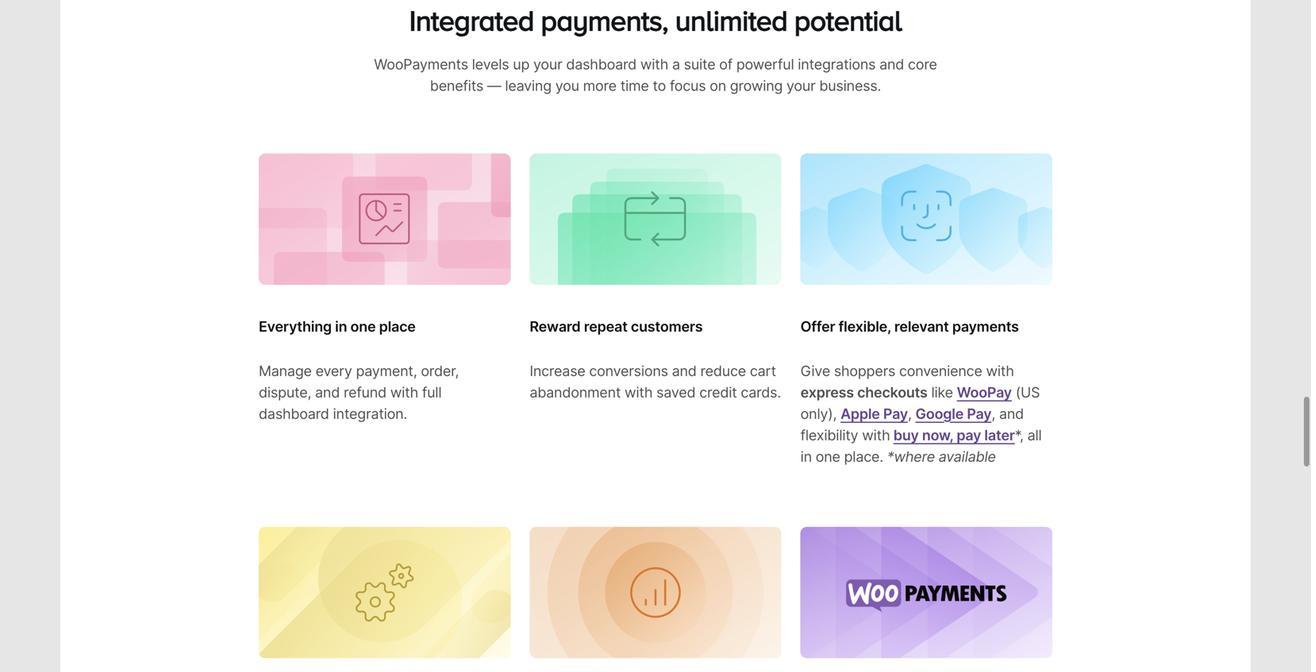 Task type: describe. For each thing, give the bounding box(es) containing it.
increase conversions and reduce cart abandonment with saved credit cards.
[[530, 362, 781, 401]]

leaving
[[505, 77, 552, 95]]

google
[[916, 405, 964, 423]]

with inside the , and flexibility with
[[862, 427, 890, 444]]

every
[[316, 362, 352, 380]]

a
[[672, 56, 680, 73]]

later
[[985, 427, 1015, 444]]

credit
[[700, 384, 737, 401]]

business.
[[820, 77, 881, 95]]

growing
[[730, 77, 783, 95]]

give shoppers convenience with express checkouts like woopay
[[801, 362, 1014, 401]]

and inside manage every payment, order, dispute, and refund with full dashboard integration.
[[315, 384, 340, 401]]

customers
[[631, 318, 703, 335]]

powerful
[[737, 56, 794, 73]]

*, all in one place.
[[801, 427, 1042, 466]]

repeat
[[584, 318, 628, 335]]

place
[[379, 318, 416, 335]]

woopay
[[957, 384, 1012, 401]]

reward repeat customers
[[530, 318, 703, 335]]

conversions
[[589, 362, 668, 380]]

refund
[[344, 384, 387, 401]]

apple pay , google pay
[[841, 405, 992, 423]]

1 pay from the left
[[884, 405, 908, 423]]

checkouts
[[858, 384, 928, 401]]

with inside manage every payment, order, dispute, and refund with full dashboard integration.
[[390, 384, 418, 401]]

and inside increase conversions and reduce cart abandonment with saved credit cards.
[[672, 362, 697, 380]]

up
[[513, 56, 530, 73]]

0 horizontal spatial your
[[534, 56, 563, 73]]

express
[[801, 384, 854, 401]]

woopayments
[[374, 56, 468, 73]]

convenience
[[900, 362, 983, 380]]

(us only),
[[801, 384, 1040, 423]]

2 pay from the left
[[967, 405, 992, 423]]

to
[[653, 77, 666, 95]]

all
[[1028, 427, 1042, 444]]

manage
[[259, 362, 312, 380]]

(us
[[1016, 384, 1040, 401]]

*where available
[[887, 448, 996, 466]]

give
[[801, 362, 831, 380]]

woopayments levels up your dashboard with a suite of powerful integrations and core benefits — leaving you more time to focus on growing your business.
[[374, 56, 937, 95]]

woopay link
[[957, 384, 1012, 401]]

of
[[720, 56, 733, 73]]

1 horizontal spatial your
[[787, 77, 816, 95]]

and inside the , and flexibility with
[[1000, 405, 1024, 423]]

on
[[710, 77, 726, 95]]

0 vertical spatial one
[[351, 318, 376, 335]]

pay
[[957, 427, 981, 444]]

full
[[422, 384, 442, 401]]

benefits
[[430, 77, 483, 95]]

buy
[[894, 427, 919, 444]]

apple pay link
[[841, 405, 908, 423]]

cart
[[750, 362, 776, 380]]

levels
[[472, 56, 509, 73]]



Task type: locate. For each thing, give the bounding box(es) containing it.
unlimited
[[675, 4, 788, 36]]

buy now, pay later link
[[894, 427, 1015, 444]]

*,
[[1015, 427, 1024, 444]]

focus
[[670, 77, 706, 95]]

google pay link
[[916, 405, 992, 423]]

buy now, pay later
[[894, 427, 1015, 444]]

offer flexible, relevant payments
[[801, 318, 1019, 335]]

one
[[351, 318, 376, 335], [816, 448, 841, 466]]

your right up
[[534, 56, 563, 73]]

offer
[[801, 318, 836, 335]]

pay
[[884, 405, 908, 423], [967, 405, 992, 423]]

and up *,
[[1000, 405, 1024, 423]]

shoppers
[[834, 362, 896, 380]]

and up saved
[[672, 362, 697, 380]]

one inside *, all in one place.
[[816, 448, 841, 466]]

with left a
[[641, 56, 669, 73]]

2 , from the left
[[992, 405, 996, 423]]

1 , from the left
[[908, 405, 912, 423]]

, inside the , and flexibility with
[[992, 405, 996, 423]]

pay down woopay
[[967, 405, 992, 423]]

in
[[335, 318, 347, 335], [801, 448, 812, 466]]

payment,
[[356, 362, 417, 380]]

0 horizontal spatial one
[[351, 318, 376, 335]]

increase
[[530, 362, 586, 380]]

, and flexibility with
[[801, 405, 1024, 444]]

payments
[[953, 318, 1019, 335]]

saved
[[657, 384, 696, 401]]

flexibility
[[801, 427, 859, 444]]

dispute,
[[259, 384, 311, 401]]

potential
[[795, 4, 902, 36]]

now,
[[922, 427, 954, 444]]

pay down checkouts
[[884, 405, 908, 423]]

and left core
[[880, 56, 904, 73]]

apple
[[841, 405, 880, 423]]

flexible,
[[839, 318, 891, 335]]

with inside increase conversions and reduce cart abandonment with saved credit cards.
[[625, 384, 653, 401]]

your down integrations
[[787, 77, 816, 95]]

in up every
[[335, 318, 347, 335]]

1 horizontal spatial pay
[[967, 405, 992, 423]]

0 vertical spatial in
[[335, 318, 347, 335]]

place.
[[844, 448, 884, 466]]

0 horizontal spatial pay
[[884, 405, 908, 423]]

, up later
[[992, 405, 996, 423]]

reward
[[530, 318, 581, 335]]

1 horizontal spatial one
[[816, 448, 841, 466]]

reduce
[[701, 362, 746, 380]]

integrations
[[798, 56, 876, 73]]

, up the buy
[[908, 405, 912, 423]]

with left full
[[390, 384, 418, 401]]

with inside woopayments levels up your dashboard with a suite of powerful integrations and core benefits — leaving you more time to focus on growing your business.
[[641, 56, 669, 73]]

0 horizontal spatial ,
[[908, 405, 912, 423]]

everything in one place
[[259, 318, 416, 335]]

0 vertical spatial your
[[534, 56, 563, 73]]

1 vertical spatial your
[[787, 77, 816, 95]]

and up dashboard integration.
[[315, 384, 340, 401]]

dashboard integration.
[[259, 405, 407, 423]]

you
[[556, 77, 579, 95]]

1 horizontal spatial ,
[[992, 405, 996, 423]]

abandonment
[[530, 384, 621, 401]]

time
[[621, 77, 649, 95]]

integrated payments, unlimited potential
[[409, 4, 902, 36]]

one down the flexibility
[[816, 448, 841, 466]]

1 vertical spatial in
[[801, 448, 812, 466]]

with
[[641, 56, 669, 73], [986, 362, 1014, 380], [390, 384, 418, 401], [625, 384, 653, 401], [862, 427, 890, 444]]

your
[[534, 56, 563, 73], [787, 77, 816, 95]]

with up woopay link
[[986, 362, 1014, 380]]

relevant
[[895, 318, 949, 335]]

with down apple pay link
[[862, 427, 890, 444]]

in inside *, all in one place.
[[801, 448, 812, 466]]

*where
[[887, 448, 935, 466]]

everything
[[259, 318, 332, 335]]

with down the conversions
[[625, 384, 653, 401]]

1 horizontal spatial in
[[801, 448, 812, 466]]

cards.
[[741, 384, 781, 401]]

order,
[[421, 362, 459, 380]]

0 horizontal spatial in
[[335, 318, 347, 335]]

and
[[880, 56, 904, 73], [672, 362, 697, 380], [315, 384, 340, 401], [1000, 405, 1024, 423]]

in down the flexibility
[[801, 448, 812, 466]]

suite
[[684, 56, 716, 73]]

and inside woopayments levels up your dashboard with a suite of powerful integrations and core benefits — leaving you more time to focus on growing your business.
[[880, 56, 904, 73]]

payments,
[[541, 4, 669, 36]]

1 vertical spatial one
[[816, 448, 841, 466]]

dashboard
[[566, 56, 637, 73]]

only),
[[801, 405, 837, 423]]

,
[[908, 405, 912, 423], [992, 405, 996, 423]]

available
[[939, 448, 996, 466]]

core
[[908, 56, 937, 73]]

integrated
[[409, 4, 534, 36]]

more
[[583, 77, 617, 95]]

like
[[932, 384, 953, 401]]

one left place
[[351, 318, 376, 335]]

with inside give shoppers convenience with express checkouts like woopay
[[986, 362, 1014, 380]]

manage every payment, order, dispute, and refund with full dashboard integration.
[[259, 362, 459, 423]]

—
[[487, 77, 501, 95]]



Task type: vqa. For each thing, say whether or not it's contained in the screenshot.
(will
no



